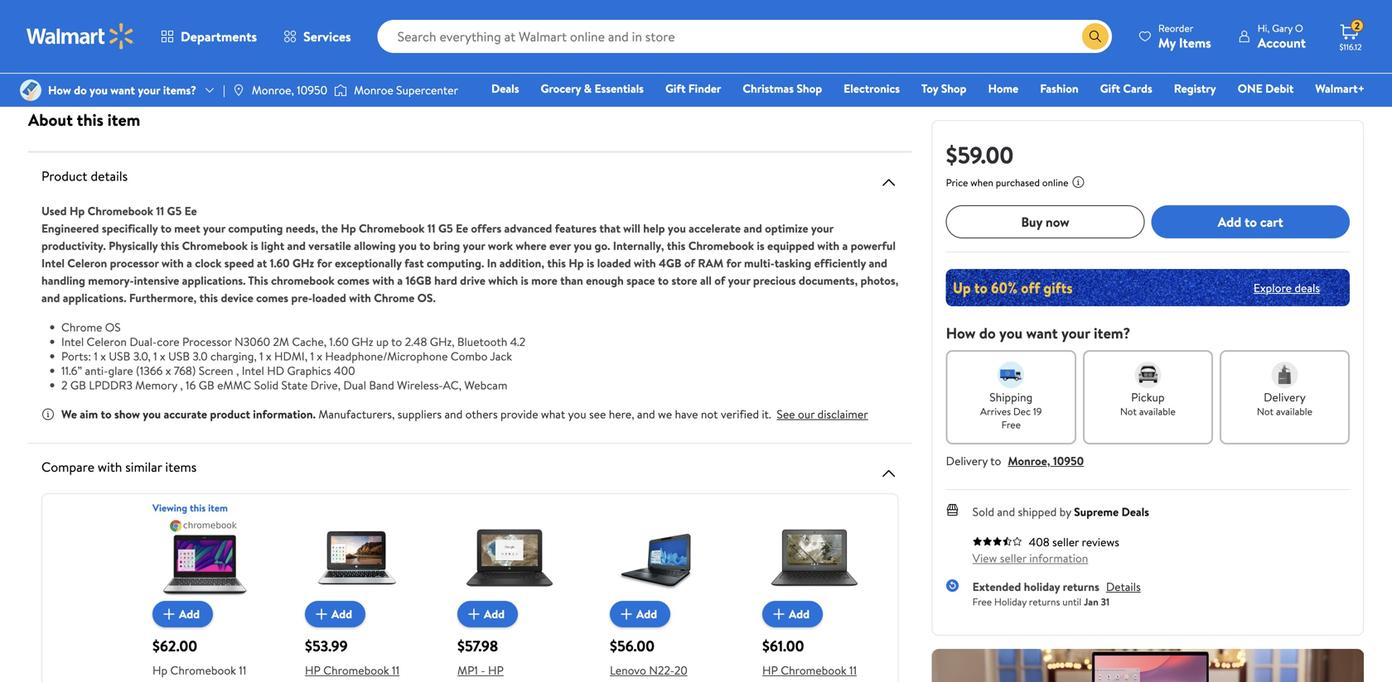 Task type: describe. For each thing, give the bounding box(es) containing it.
this up store
[[667, 238, 686, 254]]

emmc
[[217, 377, 251, 394]]

efficiently
[[814, 255, 866, 271]]

$62.00 group
[[152, 515, 257, 683]]

help
[[643, 220, 665, 237]]

see
[[589, 406, 606, 423]]

is down addition,
[[521, 273, 529, 289]]

1 vertical spatial of
[[715, 273, 725, 289]]

768)
[[174, 363, 196, 379]]

$61.00
[[762, 636, 804, 657]]

your left items?
[[138, 82, 160, 98]]

gift cards
[[1100, 80, 1153, 97]]

see
[[777, 406, 795, 423]]

work
[[488, 238, 513, 254]]

how for how do you want your items?
[[48, 82, 71, 98]]

add button for $56.00
[[610, 602, 670, 628]]

services
[[303, 27, 351, 46]]

os.
[[417, 290, 436, 306]]

0 vertical spatial a
[[842, 238, 848, 254]]

price when purchased online
[[946, 176, 1069, 190]]

accurate
[[164, 406, 207, 423]]

advanced
[[504, 220, 552, 237]]

add to cart image
[[312, 605, 332, 625]]

3.0
[[193, 348, 208, 365]]

intel up 11.6"
[[61, 334, 84, 350]]

1 vertical spatial loaded
[[312, 290, 346, 306]]

compare with similar items image
[[879, 464, 899, 484]]

cards
[[1123, 80, 1153, 97]]

compare with similar items
[[41, 458, 197, 477]]

this down ever
[[547, 255, 566, 271]]

1 vertical spatial monroe,
[[1008, 453, 1050, 469]]

cache,
[[292, 334, 327, 350]]

by
[[1060, 504, 1071, 520]]

physically
[[109, 238, 158, 254]]

is up multi-
[[757, 238, 765, 254]]

to down 'arrives'
[[990, 453, 1001, 469]]

1 horizontal spatial ,
[[236, 363, 239, 379]]

add button for $57.98
[[457, 602, 518, 628]]

x left 2m
[[266, 348, 272, 365]]

0 vertical spatial applications.
[[182, 273, 246, 289]]

computing
[[228, 220, 283, 237]]

intel inside the "used hp chromebook 11 g5 ee engineered specifically to meet your computing needs, the hp chromebook 11 g5 ee offers advanced features that will help you accelerate and optimize your productivity. physically this chromebook is light and versatile allowing you to bring your work where ever you go. internally, this chromebook is equipped with a powerful intel celeron processor with a clock speed at 1.60 ghz for exceptionally fast computing. in addition, this hp is loaded with 4gb of ram for multi-tasking efficiently and handling memory-intensive applications. this chromebook comes with a 16gb hard drive which is more than enough space to store all of your precious documents, photos, and applications. furthermore, this device comes pre-loaded with chrome os."
[[41, 255, 65, 271]]

add for $56.00
[[636, 607, 657, 623]]

finder
[[688, 80, 721, 97]]

it.
[[762, 406, 771, 423]]

reorder
[[1158, 21, 1194, 35]]

dual-
[[130, 334, 157, 350]]

2 1 from the left
[[153, 348, 157, 365]]

ever
[[549, 238, 571, 254]]

drive
[[460, 273, 486, 289]]

charging,
[[210, 348, 257, 365]]

walmart+
[[1315, 80, 1365, 97]]

this down meet
[[161, 238, 179, 254]]

documents,
[[799, 273, 858, 289]]

hd
[[267, 363, 284, 379]]

add to cart image for $57.98
[[464, 605, 484, 625]]

x right hdmi,
[[317, 348, 322, 365]]

and left 'we'
[[637, 406, 655, 423]]

to inside chrome os intel celeron dual-core processor n3060 2m cache, 1.60 ghz up to 2.48 ghz, bluetooth 4.2 ports: 1 x usb 3.0, 1 x usb 3.0 charging, 1 x hdmi, 1 x headphone/microphone combo jack 11.6" anti-glare (1366 x 768) screen , intel hd graphics 400 2 gb lpddr3 memory , 16 gb emmc solid state drive, dual band wireless-ac, webcam
[[391, 334, 402, 350]]

1.60 inside chrome os intel celeron dual-core processor n3060 2m cache, 1.60 ghz up to 2.48 ghz, bluetooth 4.2 ports: 1 x usb 3.0, 1 x usb 3.0 charging, 1 x hdmi, 1 x headphone/microphone combo jack 11.6" anti-glare (1366 x 768) screen , intel hd graphics 400 2 gb lpddr3 memory , 16 gb emmc solid state drive, dual band wireless-ac, webcam
[[329, 334, 349, 350]]

this left device
[[199, 290, 218, 306]]

11.6"
[[322, 681, 342, 683]]

here,
[[609, 406, 634, 423]]

to left store
[[658, 273, 669, 289]]

chromebook inside $56.00 lenovo n22-20 chromebook inte
[[610, 681, 676, 683]]

glare
[[108, 363, 133, 379]]

$53.99 hp chromebook 11 g3 11.6" 4gb 16g
[[305, 636, 400, 683]]

shop for toy shop
[[941, 80, 967, 97]]

1 usb from the left
[[109, 348, 130, 365]]

1 horizontal spatial comes
[[337, 273, 370, 289]]

hi,
[[1258, 21, 1270, 35]]

o
[[1295, 21, 1303, 35]]

lpddr3
[[89, 377, 132, 394]]

up to sixty percent off deals. shop now. image
[[946, 269, 1350, 307]]

webcam
[[464, 377, 508, 394]]

until
[[1063, 595, 1082, 610]]

hp chromebook 11 g5 ee intel celeron 1.6ghz 4gb 16gb chromeos - scratch and dent - scratch & dent image
[[162, 515, 248, 602]]

shop for christmas shop
[[797, 80, 822, 97]]

jan
[[1084, 595, 1099, 610]]

wireless-
[[397, 377, 443, 394]]

similar
[[125, 458, 162, 477]]

3 product group from the left
[[473, 0, 658, 69]]

seller for reviews
[[1052, 535, 1079, 551]]

hp chromebook 11 g3 11.6" 4gb 16gb emmc celeron® n2840 2.16ghz chromeos, black (used) image
[[314, 515, 400, 602]]

electronics
[[844, 80, 900, 97]]

hp up the engineered
[[70, 203, 85, 219]]

add to cart image for $62.00
[[159, 605, 179, 625]]

up
[[376, 334, 389, 350]]

0 vertical spatial 10950
[[297, 82, 327, 98]]

add for $61.00
[[789, 607, 810, 623]]

have
[[675, 406, 698, 423]]

this
[[248, 273, 268, 289]]

christmas shop
[[743, 80, 822, 97]]

hp chromebook 11 g6 ee 11.6" chromebook intel celeron 1.10 ghz 4 gb 16 gb chrome os (grade a) image
[[772, 515, 858, 602]]

delivery not available
[[1257, 390, 1313, 419]]

3.0,
[[133, 348, 151, 365]]

x left glare
[[100, 348, 106, 365]]

1 1 from the left
[[94, 348, 98, 365]]

how for how do you want your item?
[[946, 323, 976, 344]]

and left others
[[445, 406, 463, 423]]

1.60 inside the "used hp chromebook 11 g5 ee engineered specifically to meet your computing needs, the hp chromebook 11 g5 ee offers advanced features that will help you accelerate and optimize your productivity. physically this chromebook is light and versatile allowing you to bring your work where ever you go. internally, this chromebook is equipped with a powerful intel celeron processor with a clock speed at 1.60 ghz for exceptionally fast computing. in addition, this hp is loaded with 4gb of ram for multi-tasking efficiently and handling memory-intensive applications. this chromebook comes with a 16gb hard drive which is more than enough space to store all of your precious documents, photos, and applications. furthermore, this device comes pre-loaded with chrome os."
[[270, 255, 290, 271]]

1 horizontal spatial deals
[[1122, 504, 1149, 520]]

sold and shipped by supreme deals
[[973, 504, 1149, 520]]

show
[[114, 406, 140, 423]]

view seller information link
[[973, 551, 1088, 567]]

pickup not available
[[1120, 390, 1176, 419]]

buy now
[[1021, 213, 1070, 231]]

0 vertical spatial monroe,
[[252, 82, 294, 98]]

add to cart button
[[1151, 206, 1350, 239]]

hp up the than
[[569, 255, 584, 271]]

and left optimize
[[744, 220, 762, 237]]

hp right the the
[[341, 220, 356, 237]]

4 1 from the left
[[310, 348, 314, 365]]

purchased
[[996, 176, 1040, 190]]

verified
[[721, 406, 759, 423]]

chromebook up clock
[[182, 238, 248, 254]]

you up about this item
[[90, 82, 108, 98]]

add for $62.00
[[179, 607, 200, 623]]

services button
[[270, 17, 364, 56]]

available for pickup
[[1139, 405, 1176, 419]]

shipping arrives dec 19 free
[[980, 390, 1042, 432]]

to inside button
[[1245, 213, 1257, 231]]

light
[[261, 238, 284, 254]]

gift cards link
[[1093, 80, 1160, 97]]

1 vertical spatial 10950
[[1053, 453, 1084, 469]]

3 1 from the left
[[259, 348, 263, 365]]

you up 'fast'
[[399, 238, 417, 254]]

hp inside $62.00 hp chromebook 11 g5 ee intel celero
[[152, 663, 167, 679]]

manufacturers,
[[319, 406, 395, 423]]

$61.00 hp chromebook 11 g6 ee 11.6
[[762, 636, 857, 683]]

your down multi-
[[728, 273, 750, 289]]

chromebook inside the $57.98 mp1 - hp chromebook 11 g
[[457, 681, 523, 683]]

my
[[1158, 34, 1176, 52]]

dec
[[1013, 405, 1031, 419]]

shipped
[[1018, 504, 1057, 520]]

item for about this item
[[107, 108, 140, 131]]

needs,
[[286, 220, 318, 237]]

shipping
[[990, 390, 1033, 406]]

and up photos,
[[869, 255, 887, 271]]

(1366
[[136, 363, 163, 379]]

2 gb from the left
[[199, 377, 214, 394]]

408 seller reviews
[[1029, 535, 1119, 551]]

our
[[798, 406, 815, 423]]

online
[[1042, 176, 1069, 190]]

your right meet
[[203, 220, 225, 237]]

reorder my items
[[1158, 21, 1211, 52]]

ghz inside the "used hp chromebook 11 g5 ee engineered specifically to meet your computing needs, the hp chromebook 11 g5 ee offers advanced features that will help you accelerate and optimize your productivity. physically this chromebook is light and versatile allowing you to bring your work where ever you go. internally, this chromebook is equipped with a powerful intel celeron processor with a clock speed at 1.60 ghz for exceptionally fast computing. in addition, this hp is loaded with 4gb of ram for multi-tasking efficiently and handling memory-intensive applications. this chromebook comes with a 16gb hard drive which is more than enough space to store all of your precious documents, photos, and applications. furthermore, this device comes pre-loaded with chrome os."
[[293, 255, 314, 271]]

ee for $62.00
[[170, 681, 183, 683]]

essentials
[[595, 80, 644, 97]]

11 for $61.00
[[849, 663, 857, 679]]

you right help
[[668, 220, 686, 237]]

1 vertical spatial a
[[187, 255, 192, 271]]

11 for $53.99
[[392, 663, 400, 679]]

do for how do you want your item?
[[979, 323, 996, 344]]

when
[[971, 176, 994, 190]]

and right sold
[[997, 504, 1015, 520]]

$53.99 group
[[305, 515, 409, 683]]

chromebook down accelerate
[[688, 238, 754, 254]]

about this item
[[28, 108, 140, 131]]

your left item? in the right of the page
[[1062, 323, 1090, 344]]

reviews
[[1082, 535, 1119, 551]]

others
[[465, 406, 498, 423]]

not
[[701, 406, 718, 423]]

grocery & essentials link
[[533, 80, 651, 97]]

celeron inside the "used hp chromebook 11 g5 ee engineered specifically to meet your computing needs, the hp chromebook 11 g5 ee offers advanced features that will help you accelerate and optimize your productivity. physically this chromebook is light and versatile allowing you to bring your work where ever you go. internally, this chromebook is equipped with a powerful intel celeron processor with a clock speed at 1.60 ghz for exceptionally fast computing. in addition, this hp is loaded with 4gb of ram for multi-tasking efficiently and handling memory-intensive applications. this chromebook comes with a 16gb hard drive which is more than enough space to store all of your precious documents, photos, and applications. furthermore, this device comes pre-loaded with chrome os."
[[67, 255, 107, 271]]

your down offers
[[463, 238, 485, 254]]

is down computing
[[251, 238, 258, 254]]

you down features
[[574, 238, 592, 254]]

to right aim
[[101, 406, 112, 423]]

internally,
[[613, 238, 664, 254]]

to up 'fast'
[[420, 238, 430, 254]]

ee up bring
[[456, 220, 468, 237]]



Task type: locate. For each thing, give the bounding box(es) containing it.
details button
[[1106, 579, 1141, 595]]

1 horizontal spatial hp
[[488, 663, 504, 679]]

0 vertical spatial loaded
[[597, 255, 631, 271]]

chromebook inside $62.00 hp chromebook 11 g5 ee intel celero
[[170, 663, 236, 679]]

add button
[[152, 602, 213, 628], [305, 602, 365, 628], [457, 602, 518, 628], [610, 602, 670, 628], [762, 602, 823, 628]]

loaded
[[597, 255, 631, 271], [312, 290, 346, 306]]

items
[[1179, 34, 1211, 52]]

3.5907 stars out of 5, based on 408 seller reviews element
[[973, 537, 1022, 547]]

monroe, down dec in the bottom right of the page
[[1008, 453, 1050, 469]]

add inside $57.98 group
[[484, 607, 505, 623]]

photos,
[[861, 273, 899, 289]]

2 not from the left
[[1257, 405, 1274, 419]]

1 for from the left
[[317, 255, 332, 271]]

ee up meet
[[184, 203, 197, 219]]

0 horizontal spatial a
[[187, 255, 192, 271]]

chromebook down $61.00
[[781, 663, 847, 679]]

0 horizontal spatial deals
[[491, 80, 519, 97]]

chromebook down "-"
[[457, 681, 523, 683]]

hp for $53.99
[[305, 663, 321, 679]]

0 horizontal spatial comes
[[256, 290, 288, 306]]

available for delivery
[[1276, 405, 1313, 419]]

2 available from the left
[[1276, 405, 1313, 419]]

1 vertical spatial chrome
[[61, 319, 102, 336]]

11 inside $62.00 hp chromebook 11 g5 ee intel celero
[[239, 663, 246, 679]]

want for item?
[[1026, 323, 1058, 344]]

a
[[842, 238, 848, 254], [187, 255, 192, 271], [397, 273, 403, 289]]

1 horizontal spatial delivery
[[1264, 390, 1306, 406]]

2 product group from the left
[[252, 0, 437, 69]]

comes down exceptionally
[[337, 273, 370, 289]]

2 add to cart image from the left
[[464, 605, 484, 625]]

11 for used
[[156, 203, 164, 219]]

hi, gary o account
[[1258, 21, 1306, 52]]

1.60 right at
[[270, 255, 290, 271]]

11 inside the $57.98 mp1 - hp chromebook 11 g
[[526, 681, 534, 683]]

0 vertical spatial of
[[684, 255, 695, 271]]

not inside delivery not available
[[1257, 405, 1274, 419]]

intent image for delivery image
[[1272, 362, 1298, 389]]

to left meet
[[161, 220, 172, 237]]

item?
[[1094, 323, 1131, 344]]

0 horizontal spatial gb
[[70, 377, 86, 394]]

1 horizontal spatial usb
[[168, 348, 190, 365]]

, right screen
[[236, 363, 239, 379]]

0 horizontal spatial ghz
[[293, 255, 314, 271]]

2 shop from the left
[[941, 80, 967, 97]]

1 horizontal spatial how
[[946, 323, 976, 344]]

hp right "-"
[[488, 663, 504, 679]]

gb right '16'
[[199, 377, 214, 394]]

add button for $61.00
[[762, 602, 823, 628]]

0 horizontal spatial applications.
[[63, 290, 126, 306]]

 image right |
[[232, 84, 245, 97]]

gift for gift cards
[[1100, 80, 1120, 97]]

0 horizontal spatial ,
[[180, 377, 183, 394]]

0 vertical spatial ghz
[[293, 255, 314, 271]]

4 add button from the left
[[610, 602, 670, 628]]

0 vertical spatial delivery
[[1264, 390, 1306, 406]]

11 for $62.00
[[239, 663, 246, 679]]

you left see
[[568, 406, 586, 423]]

g5 up meet
[[167, 203, 182, 219]]

add to cart image for $56.00
[[617, 605, 636, 625]]

product details image
[[879, 173, 899, 193]]

a left 16gb
[[397, 273, 403, 289]]

search icon image
[[1089, 30, 1102, 43]]

add button for $53.99
[[305, 602, 365, 628]]

ee down $62.00
[[170, 681, 183, 683]]

4gb inside the "used hp chromebook 11 g5 ee engineered specifically to meet your computing needs, the hp chromebook 11 g5 ee offers advanced features that will help you accelerate and optimize your productivity. physically this chromebook is light and versatile allowing you to bring your work where ever you go. internally, this chromebook is equipped with a powerful intel celeron processor with a clock speed at 1.60 ghz for exceptionally fast computing. in addition, this hp is loaded with 4gb of ram for multi-tasking efficiently and handling memory-intensive applications. this chromebook comes with a 16gb hard drive which is more than enough space to store all of your precious documents, photos, and applications. furthermore, this device comes pre-loaded with chrome os."
[[659, 255, 682, 271]]

0 vertical spatial 4gb
[[659, 255, 682, 271]]

free down shipping
[[1002, 418, 1021, 432]]

toy
[[922, 80, 938, 97]]

1 vertical spatial delivery
[[946, 453, 988, 469]]

add up $56.00
[[636, 607, 657, 623]]

delivery for not
[[1264, 390, 1306, 406]]

$57.98 group
[[457, 515, 562, 683]]

Walmart Site-Wide search field
[[378, 20, 1112, 53]]

product group up christmas shop
[[694, 0, 879, 69]]

0 horizontal spatial 10950
[[297, 82, 327, 98]]

1 vertical spatial 4gb
[[345, 681, 368, 683]]

state
[[281, 377, 308, 394]]

 image
[[334, 82, 347, 99], [232, 84, 245, 97]]

0 horizontal spatial returns
[[1029, 595, 1060, 610]]

available inside pickup not available
[[1139, 405, 1176, 419]]

0 vertical spatial 2
[[1355, 19, 1360, 33]]

supreme
[[1074, 504, 1119, 520]]

 image left monroe
[[334, 82, 347, 99]]

returns left 31
[[1063, 579, 1100, 595]]

1 vertical spatial 1.60
[[329, 334, 349, 350]]

item inside row
[[208, 501, 228, 515]]

chrome inside the "used hp chromebook 11 g5 ee engineered specifically to meet your computing needs, the hp chromebook 11 g5 ee offers advanced features that will help you accelerate and optimize your productivity. physically this chromebook is light and versatile allowing you to bring your work where ever you go. internally, this chromebook is equipped with a powerful intel celeron processor with a clock speed at 1.60 ghz for exceptionally fast computing. in addition, this hp is loaded with 4gb of ram for multi-tasking efficiently and handling memory-intensive applications. this chromebook comes with a 16gb hard drive which is more than enough space to store all of your precious documents, photos, and applications. furthermore, this device comes pre-loaded with chrome os."
[[374, 290, 415, 306]]

available inside delivery not available
[[1276, 405, 1313, 419]]

0 horizontal spatial 4gb
[[345, 681, 368, 683]]

4 add to cart image from the left
[[769, 605, 789, 625]]

0 horizontal spatial item
[[107, 108, 140, 131]]

disclaimer
[[818, 406, 868, 423]]

we
[[61, 406, 77, 423]]

intel down $62.00
[[186, 681, 208, 683]]

add for $53.99
[[332, 607, 352, 623]]

add inside $56.00 group
[[636, 607, 657, 623]]

1 vertical spatial item
[[208, 501, 228, 515]]

home link
[[981, 80, 1026, 97]]

available down intent image for delivery
[[1276, 405, 1313, 419]]

ee for used
[[184, 203, 197, 219]]

16
[[186, 377, 196, 394]]

electronics link
[[836, 80, 908, 97]]

0 horizontal spatial available
[[1139, 405, 1176, 419]]

0 vertical spatial how
[[48, 82, 71, 98]]

your
[[138, 82, 160, 98], [203, 220, 225, 237], [811, 220, 834, 237], [463, 238, 485, 254], [728, 273, 750, 289], [1062, 323, 1090, 344]]

legal information image
[[1072, 176, 1085, 189]]

1 horizontal spatial loaded
[[597, 255, 631, 271]]

n22-
[[649, 663, 674, 679]]

chromebook inside the '$53.99 hp chromebook 11 g3 11.6" 4gb 16g'
[[323, 663, 389, 679]]

0 horizontal spatial chrome
[[61, 319, 102, 336]]

1 horizontal spatial 4gb
[[659, 255, 682, 271]]

2 gift from the left
[[1100, 80, 1120, 97]]

2 up $116.12 at the top of the page
[[1355, 19, 1360, 33]]

product group
[[31, 0, 216, 69], [252, 0, 437, 69], [473, 0, 658, 69], [694, 0, 879, 69]]

1 horizontal spatial monroe,
[[1008, 453, 1050, 469]]

ee right g6
[[780, 681, 793, 683]]

this right the about
[[77, 108, 103, 131]]

1 horizontal spatial seller
[[1052, 535, 1079, 551]]

intel left hd
[[242, 363, 264, 379]]

1 horizontal spatial a
[[397, 273, 403, 289]]

add up $53.99
[[332, 607, 352, 623]]

1 add to cart image from the left
[[159, 605, 179, 625]]

pre-
[[291, 290, 312, 306]]

optimize
[[765, 220, 808, 237]]

add up $57.98
[[484, 607, 505, 623]]

2 inside chrome os intel celeron dual-core processor n3060 2m cache, 1.60 ghz up to 2.48 ghz, bluetooth 4.2 ports: 1 x usb 3.0, 1 x usb 3.0 charging, 1 x hdmi, 1 x headphone/microphone combo jack 11.6" anti-glare (1366 x 768) screen , intel hd graphics 400 2 gb lpddr3 memory , 16 gb emmc solid state drive, dual band wireless-ac, webcam
[[61, 377, 68, 394]]

1 hp from the left
[[305, 663, 321, 679]]

11 inside the '$53.99 hp chromebook 11 g3 11.6" 4gb 16g'
[[392, 663, 400, 679]]

walmart image
[[27, 23, 134, 50]]

clock
[[195, 255, 222, 271]]

ee for $61.00
[[780, 681, 793, 683]]

your right optimize
[[811, 220, 834, 237]]

$56.00 lenovo n22-20 chromebook inte
[[610, 636, 713, 683]]

0 horizontal spatial hp
[[305, 663, 321, 679]]

hp for $61.00
[[762, 663, 778, 679]]

1 vertical spatial do
[[979, 323, 996, 344]]

0 vertical spatial g5
[[167, 203, 182, 219]]

add button up $61.00
[[762, 602, 823, 628]]

2 hp from the left
[[488, 663, 504, 679]]

0 horizontal spatial want
[[110, 82, 135, 98]]

1 horizontal spatial of
[[715, 273, 725, 289]]

seller for information
[[1000, 551, 1027, 567]]

add inside the $53.99 group
[[332, 607, 352, 623]]

1 gift from the left
[[665, 80, 686, 97]]

speed
[[224, 255, 254, 271]]

ee inside $61.00 hp chromebook 11 g6 ee 11.6
[[780, 681, 793, 683]]

1 horizontal spatial 10950
[[1053, 453, 1084, 469]]

available
[[1139, 405, 1176, 419], [1276, 405, 1313, 419]]

1 product group from the left
[[31, 0, 216, 69]]

do up shipping
[[979, 323, 996, 344]]

go.
[[595, 238, 610, 254]]

fashion link
[[1033, 80, 1086, 97]]

intent image for shipping image
[[998, 362, 1025, 389]]

1 vertical spatial 2
[[61, 377, 68, 394]]

explore
[[1254, 280, 1292, 296]]

not for pickup
[[1120, 405, 1137, 419]]

this inside row
[[190, 501, 206, 515]]

product group up monroe
[[252, 0, 437, 69]]

g5 inside $62.00 hp chromebook 11 g5 ee intel celero
[[152, 681, 167, 683]]

want left item? in the right of the page
[[1026, 323, 1058, 344]]

add button up $53.99
[[305, 602, 365, 628]]

add to cart image
[[159, 605, 179, 625], [464, 605, 484, 625], [617, 605, 636, 625], [769, 605, 789, 625]]

computing.
[[427, 255, 484, 271]]

$116.12
[[1340, 41, 1362, 53]]

applications. down memory-
[[63, 290, 126, 306]]

free inside shipping arrives dec 19 free
[[1002, 418, 1021, 432]]

1 available from the left
[[1139, 405, 1176, 419]]

combo
[[451, 348, 488, 365]]

1 horizontal spatial not
[[1257, 405, 1274, 419]]

deals
[[491, 80, 519, 97], [1122, 504, 1149, 520]]

 image for monroe, 10950
[[232, 84, 245, 97]]

2 usb from the left
[[168, 348, 190, 365]]

hp inside the $57.98 mp1 - hp chromebook 11 g
[[488, 663, 504, 679]]

hp inside $61.00 hp chromebook 11 g6 ee 11.6
[[762, 663, 778, 679]]

1 horizontal spatial shop
[[941, 80, 967, 97]]

shop right toy
[[941, 80, 967, 97]]

cart
[[1260, 213, 1284, 231]]

add button inside $56.00 group
[[610, 602, 670, 628]]

0 vertical spatial 1.60
[[270, 255, 290, 271]]

chrome down 16gb
[[374, 290, 415, 306]]

g6
[[762, 681, 777, 683]]

4gb up store
[[659, 255, 682, 271]]

chromebook up the specifically
[[88, 203, 153, 219]]

gb down ports:
[[70, 377, 86, 394]]

tasking
[[775, 255, 811, 271]]

add left cart
[[1218, 213, 1242, 231]]

gift left "finder"
[[665, 80, 686, 97]]

departments
[[181, 27, 257, 46]]

add up $62.00
[[179, 607, 200, 623]]

5 add button from the left
[[762, 602, 823, 628]]

extended holiday returns details free holiday returns until jan 31
[[973, 579, 1141, 610]]

0 horizontal spatial not
[[1120, 405, 1137, 419]]

free for extended
[[973, 595, 992, 610]]

4 product group from the left
[[694, 0, 879, 69]]

of right all
[[715, 273, 725, 289]]

$61.00 group
[[762, 515, 867, 683]]

hp up g6
[[762, 663, 778, 679]]

free
[[1002, 418, 1021, 432], [973, 595, 992, 610]]

add button inside $61.00 'group'
[[762, 602, 823, 628]]

free inside extended holiday returns details free holiday returns until jan 31
[[973, 595, 992, 610]]

1 horizontal spatial 2
[[1355, 19, 1360, 33]]

applications. down clock
[[182, 273, 246, 289]]

add inside button
[[1218, 213, 1242, 231]]

1 horizontal spatial for
[[726, 255, 741, 271]]

celeron inside chrome os intel celeron dual-core processor n3060 2m cache, 1.60 ghz up to 2.48 ghz, bluetooth 4.2 ports: 1 x usb 3.0, 1 x usb 3.0 charging, 1 x hdmi, 1 x headphone/microphone combo jack 11.6" anti-glare (1366 x 768) screen , intel hd graphics 400 2 gb lpddr3 memory , 16 gb emmc solid state drive, dual band wireless-ac, webcam
[[87, 334, 127, 350]]

0 horizontal spatial do
[[74, 82, 87, 98]]

0 horizontal spatial how
[[48, 82, 71, 98]]

x right 3.0,
[[160, 348, 165, 365]]

ghz
[[293, 255, 314, 271], [352, 334, 373, 350]]

solid
[[254, 377, 279, 394]]

loaded up enough
[[597, 255, 631, 271]]

4gb right 11.6"
[[345, 681, 368, 683]]

anti-
[[85, 363, 108, 379]]

deals
[[1295, 280, 1320, 296]]

addition,
[[500, 255, 544, 271]]

chrome inside chrome os intel celeron dual-core processor n3060 2m cache, 1.60 ghz up to 2.48 ghz, bluetooth 4.2 ports: 1 x usb 3.0, 1 x usb 3.0 charging, 1 x hdmi, 1 x headphone/microphone combo jack 11.6" anti-glare (1366 x 768) screen , intel hd graphics 400 2 gb lpddr3 memory , 16 gb emmc solid state drive, dual band wireless-ac, webcam
[[61, 319, 102, 336]]

g5 for $62.00
[[152, 681, 167, 683]]

hp inside the '$53.99 hp chromebook 11 g3 11.6" 4gb 16g'
[[305, 663, 321, 679]]

1 horizontal spatial 1.60
[[329, 334, 349, 350]]

row
[[42, 501, 1392, 683]]

0 vertical spatial chrome
[[374, 290, 415, 306]]

1 gb from the left
[[70, 377, 86, 394]]

gary
[[1272, 21, 1293, 35]]

1 vertical spatial g5
[[438, 220, 453, 237]]

2 horizontal spatial a
[[842, 238, 848, 254]]

graphics
[[287, 363, 331, 379]]

3 hp from the left
[[762, 663, 778, 679]]

0 horizontal spatial 1.60
[[270, 255, 290, 271]]

free for shipping
[[1002, 418, 1021, 432]]

0 horizontal spatial gift
[[665, 80, 686, 97]]

you up intent image for shipping
[[999, 323, 1023, 344]]

2 add button from the left
[[305, 602, 365, 628]]

a left clock
[[187, 255, 192, 271]]

0 horizontal spatial seller
[[1000, 551, 1027, 567]]

comes
[[337, 273, 370, 289], [256, 290, 288, 306]]

add button inside the $53.99 group
[[305, 602, 365, 628]]

11.6"
[[61, 363, 82, 379]]

0 vertical spatial celeron
[[67, 255, 107, 271]]

x left 768)
[[166, 363, 171, 379]]

1 vertical spatial comes
[[256, 290, 288, 306]]

add to cart image up $61.00
[[769, 605, 789, 625]]

$56.00 group
[[610, 515, 714, 683]]

2
[[1355, 19, 1360, 33], [61, 377, 68, 394]]

gift
[[665, 80, 686, 97], [1100, 80, 1120, 97]]

hp down $62.00
[[152, 663, 167, 679]]

Search search field
[[378, 20, 1112, 53]]

we aim to show you accurate product information. manufacturers, suppliers and others provide what you see here, and we have not verified it. see our disclaimer
[[61, 406, 868, 423]]

ghz up "chromebook"
[[293, 255, 314, 271]]

0 horizontal spatial of
[[684, 255, 695, 271]]

$56.00
[[610, 636, 655, 657]]

1 add button from the left
[[152, 602, 213, 628]]

drive,
[[311, 377, 341, 394]]

1 horizontal spatial do
[[979, 323, 996, 344]]

0 vertical spatial want
[[110, 82, 135, 98]]

2 horizontal spatial hp
[[762, 663, 778, 679]]

monroe,
[[252, 82, 294, 98], [1008, 453, 1050, 469]]

1 horizontal spatial want
[[1026, 323, 1058, 344]]

0 horizontal spatial 2
[[61, 377, 68, 394]]

add button inside $57.98 group
[[457, 602, 518, 628]]

not for delivery
[[1257, 405, 1274, 419]]

1
[[94, 348, 98, 365], [153, 348, 157, 365], [259, 348, 263, 365], [310, 348, 314, 365]]

of up store
[[684, 255, 695, 271]]

details
[[91, 167, 128, 185]]

viewing
[[152, 501, 187, 515]]

add button for $62.00
[[152, 602, 213, 628]]

is up enough
[[587, 255, 594, 271]]

add inside $61.00 'group'
[[789, 607, 810, 623]]

add inside $62.00 group
[[179, 607, 200, 623]]

0 horizontal spatial for
[[317, 255, 332, 271]]

1 vertical spatial ghz
[[352, 334, 373, 350]]

0 horizontal spatial loaded
[[312, 290, 346, 306]]

0 vertical spatial deals
[[491, 80, 519, 97]]

chromebook up the allowing on the top left of the page
[[359, 220, 425, 237]]

add to cart image inside $57.98 group
[[464, 605, 484, 625]]

1 vertical spatial free
[[973, 595, 992, 610]]

chromebook down $62.00
[[170, 663, 236, 679]]

g3
[[305, 681, 320, 683]]

we
[[658, 406, 672, 423]]

want for items?
[[110, 82, 135, 98]]

delivery for to
[[946, 453, 988, 469]]

row containing $62.00
[[42, 501, 1392, 683]]

comes down 'this'
[[256, 290, 288, 306]]

0 horizontal spatial delivery
[[946, 453, 988, 469]]

1 horizontal spatial ghz
[[352, 334, 373, 350]]

delivery up sold
[[946, 453, 988, 469]]

2.48
[[405, 334, 427, 350]]

4gb inside the '$53.99 hp chromebook 11 g3 11.6" 4gb 16g'
[[345, 681, 368, 683]]

1 horizontal spatial returns
[[1063, 579, 1100, 595]]

chromebook inside $61.00 hp chromebook 11 g6 ee 11.6
[[781, 663, 847, 679]]

to right up
[[391, 334, 402, 350]]

0 vertical spatial do
[[74, 82, 87, 98]]

and down needs,
[[287, 238, 306, 254]]

usb left the 3.0
[[168, 348, 190, 365]]

used hp chromebook 11 g5 ee engineered specifically to meet your computing needs, the hp chromebook 11 g5 ee offers advanced features that will help you accelerate and optimize your productivity. physically this chromebook is light and versatile allowing you to bring your work where ever you go. internally, this chromebook is equipped with a powerful intel celeron processor with a clock speed at 1.60 ghz for exceptionally fast computing. in addition, this hp is loaded with 4gb of ram for multi-tasking efficiently and handling memory-intensive applications. this chromebook comes with a 16gb hard drive which is more than enough space to store all of your precious documents, photos, and applications. furthermore, this device comes pre-loaded with chrome os.
[[41, 203, 899, 306]]

add to cart image up $57.98
[[464, 605, 484, 625]]

1 horizontal spatial item
[[208, 501, 228, 515]]

this right viewing
[[190, 501, 206, 515]]

dual
[[343, 377, 366, 394]]

0 horizontal spatial usb
[[109, 348, 130, 365]]

1 horizontal spatial  image
[[334, 82, 347, 99]]

buy now button
[[946, 206, 1145, 239]]

deals left grocery
[[491, 80, 519, 97]]

a up efficiently
[[842, 238, 848, 254]]

1 horizontal spatial gift
[[1100, 80, 1120, 97]]

chrome os intel celeron dual-core processor n3060 2m cache, 1.60 ghz up to 2.48 ghz, bluetooth 4.2 ports: 1 x usb 3.0, 1 x usb 3.0 charging, 1 x hdmi, 1 x headphone/microphone combo jack 11.6" anti-glare (1366 x 768) screen , intel hd graphics 400 2 gb lpddr3 memory , 16 gb emmc solid state drive, dual band wireless-ac, webcam
[[61, 319, 526, 394]]

monroe, 10950
[[252, 82, 327, 98]]

 image
[[20, 80, 41, 101]]

lenovo n22-20  chromebook intel celeron 1.6ghz 4gb ram 16gb ssd image
[[619, 515, 705, 602]]

, left '16'
[[180, 377, 183, 394]]

0 vertical spatial comes
[[337, 273, 370, 289]]

1 horizontal spatial available
[[1276, 405, 1313, 419]]

want up about this item
[[110, 82, 135, 98]]

0 vertical spatial free
[[1002, 418, 1021, 432]]

add to cart image inside $62.00 group
[[159, 605, 179, 625]]

1 vertical spatial how
[[946, 323, 976, 344]]

delivery inside delivery not available
[[1264, 390, 1306, 406]]

not inside pickup not available
[[1120, 405, 1137, 419]]

1 vertical spatial deals
[[1122, 504, 1149, 520]]

3 add to cart image from the left
[[617, 605, 636, 625]]

celeron up anti-
[[87, 334, 127, 350]]

intel inside $62.00 hp chromebook 11 g5 ee intel celero
[[186, 681, 208, 683]]

1 horizontal spatial free
[[1002, 418, 1021, 432]]

toy shop
[[922, 80, 967, 97]]

add button inside $62.00 group
[[152, 602, 213, 628]]

19
[[1033, 405, 1042, 419]]

where
[[516, 238, 547, 254]]

1 horizontal spatial chrome
[[374, 290, 415, 306]]

you right "show"
[[143, 406, 161, 423]]

item for viewing this item
[[208, 501, 228, 515]]

g5 down $62.00
[[152, 681, 167, 683]]

3 add button from the left
[[457, 602, 518, 628]]

1 vertical spatial want
[[1026, 323, 1058, 344]]

is
[[251, 238, 258, 254], [757, 238, 765, 254], [587, 255, 594, 271], [521, 273, 529, 289]]

2 vertical spatial a
[[397, 273, 403, 289]]

seller
[[1052, 535, 1079, 551], [1000, 551, 1027, 567]]

ghz inside chrome os intel celeron dual-core processor n3060 2m cache, 1.60 ghz up to 2.48 ghz, bluetooth 4.2 ports: 1 x usb 3.0, 1 x usb 3.0 charging, 1 x hdmi, 1 x headphone/microphone combo jack 11.6" anti-glare (1366 x 768) screen , intel hd graphics 400 2 gb lpddr3 memory , 16 gb emmc solid state drive, dual band wireless-ac, webcam
[[352, 334, 373, 350]]

10950 up by
[[1053, 453, 1084, 469]]

gift left cards
[[1100, 80, 1120, 97]]

intent image for pickup image
[[1135, 362, 1161, 389]]

11 inside $61.00 hp chromebook 11 g6 ee 11.6
[[849, 663, 857, 679]]

add to cart image up $56.00
[[617, 605, 636, 625]]

equipped
[[767, 238, 815, 254]]

productivity.
[[41, 238, 106, 254]]

0 horizontal spatial free
[[973, 595, 992, 610]]

precious
[[753, 273, 796, 289]]

0 horizontal spatial  image
[[232, 84, 245, 97]]

add for $57.98
[[484, 607, 505, 623]]

sold
[[973, 504, 994, 520]]

1 shop from the left
[[797, 80, 822, 97]]

g5 for used
[[167, 203, 182, 219]]

for down versatile
[[317, 255, 332, 271]]

1 vertical spatial applications.
[[63, 290, 126, 306]]

add to cart image inside $61.00 'group'
[[769, 605, 789, 625]]

do for how do you want your items?
[[74, 82, 87, 98]]

chromebook down the 'lenovo'
[[610, 681, 676, 683]]

provide
[[501, 406, 538, 423]]

ghz left up
[[352, 334, 373, 350]]

gift finder
[[665, 80, 721, 97]]

ee inside $62.00 hp chromebook 11 g5 ee intel celero
[[170, 681, 183, 683]]

add to cart image inside $56.00 group
[[617, 605, 636, 625]]

1 not from the left
[[1120, 405, 1137, 419]]

mp1 - hp chromebook 11 g5 ee 11.6" intel celeron n3060 4gb ram 16gb - chrome os image
[[467, 515, 553, 602]]

delivery to monroe, 10950
[[946, 453, 1084, 469]]

0 horizontal spatial shop
[[797, 80, 822, 97]]

add to cart image for $61.00
[[769, 605, 789, 625]]

gift for gift finder
[[665, 80, 686, 97]]

2 for from the left
[[726, 255, 741, 271]]

holiday
[[1024, 579, 1060, 595]]

for
[[317, 255, 332, 271], [726, 255, 741, 271]]

10950
[[297, 82, 327, 98], [1053, 453, 1084, 469]]

 image for monroe supercenter
[[334, 82, 347, 99]]

4.2
[[510, 334, 526, 350]]

and down handling
[[41, 290, 60, 306]]

supercenter
[[396, 82, 458, 98]]



Task type: vqa. For each thing, say whether or not it's contained in the screenshot.
bottom the cold
no



